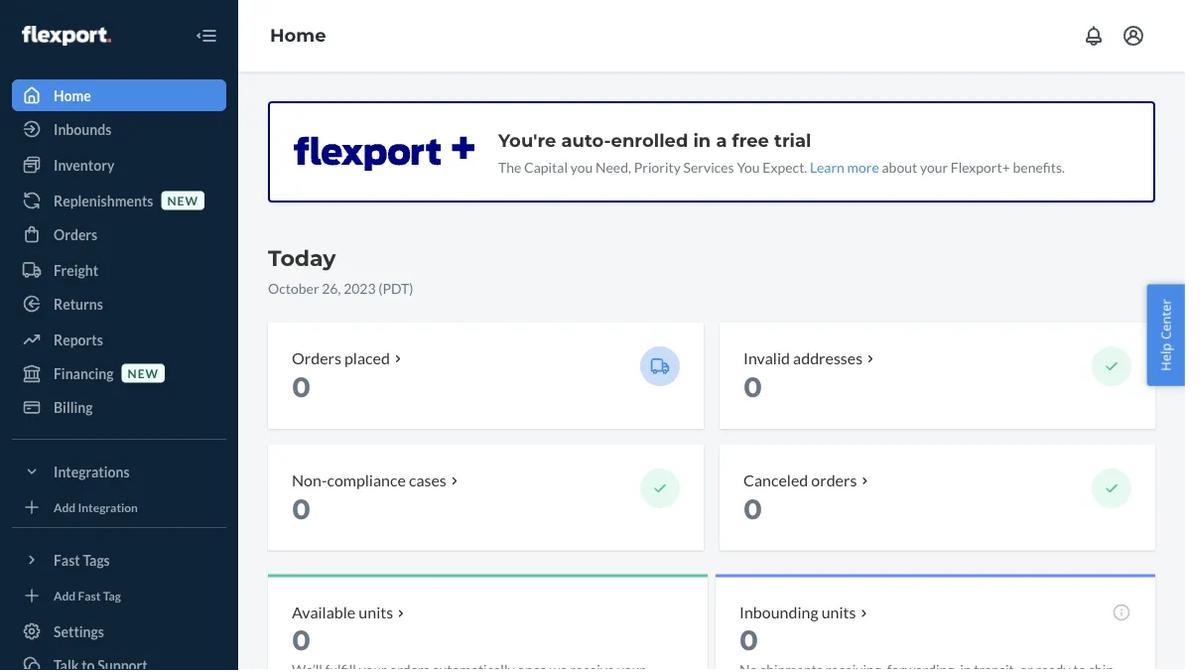 Task type: describe. For each thing, give the bounding box(es) containing it.
invalid
[[744, 348, 790, 367]]

flexport+
[[951, 158, 1011, 175]]

enrolled
[[611, 129, 688, 151]]

a
[[716, 129, 727, 151]]

integrations button
[[12, 456, 226, 487]]

reports
[[54, 331, 103, 348]]

reports link
[[12, 324, 226, 355]]

non-compliance cases
[[292, 470, 447, 489]]

1 vertical spatial fast
[[78, 588, 101, 603]]

)
[[409, 279, 413, 296]]

fast tags button
[[12, 544, 226, 576]]

integrations
[[54, 463, 130, 480]]

need,
[[596, 158, 631, 175]]

inbounds
[[54, 121, 112, 138]]

compliance
[[327, 470, 406, 489]]

flexport logo image
[[22, 26, 111, 46]]

about
[[882, 158, 918, 175]]

you
[[571, 158, 593, 175]]

1 vertical spatial home
[[54, 87, 91, 104]]

(
[[379, 279, 383, 296]]

cases
[[409, 470, 447, 489]]

inbounding
[[740, 603, 819, 622]]

you
[[737, 158, 760, 175]]

more
[[847, 158, 879, 175]]

orders for orders placed
[[292, 348, 341, 367]]

in
[[693, 129, 711, 151]]

inbounding units
[[740, 603, 856, 622]]

billing
[[54, 399, 93, 416]]

2023
[[344, 279, 376, 296]]

returns link
[[12, 288, 226, 320]]

0 horizontal spatial home link
[[12, 79, 226, 111]]

0 for canceled
[[744, 492, 763, 526]]

settings
[[54, 623, 104, 640]]

capital
[[524, 158, 568, 175]]

available units
[[292, 603, 393, 622]]

pdt
[[383, 279, 409, 296]]

settings link
[[12, 616, 226, 647]]

learn
[[810, 158, 845, 175]]

freight link
[[12, 254, 226, 286]]

replenishments
[[54, 192, 153, 209]]

close navigation image
[[195, 24, 218, 48]]

help center button
[[1147, 284, 1185, 386]]

learn more link
[[810, 158, 879, 175]]

new for replenishments
[[167, 193, 199, 207]]

free
[[732, 129, 769, 151]]

help center
[[1157, 299, 1175, 371]]

fast inside dropdown button
[[54, 552, 80, 568]]

add fast tag link
[[12, 584, 226, 608]]

addresses
[[793, 348, 863, 367]]

0 for invalid
[[744, 370, 763, 404]]

inbounds link
[[12, 113, 226, 145]]

trial
[[774, 129, 812, 151]]

available
[[292, 603, 356, 622]]

help
[[1157, 343, 1175, 371]]

0 vertical spatial home
[[270, 24, 326, 46]]



Task type: locate. For each thing, give the bounding box(es) containing it.
0 down invalid
[[744, 370, 763, 404]]

0 vertical spatial new
[[167, 193, 199, 207]]

0 for non-
[[292, 492, 311, 526]]

2 add from the top
[[54, 588, 76, 603]]

october
[[268, 279, 319, 296]]

open account menu image
[[1122, 24, 1146, 48]]

open notifications image
[[1082, 24, 1106, 48]]

home link
[[270, 24, 326, 46], [12, 79, 226, 111]]

you're
[[498, 129, 556, 151]]

units right "available"
[[359, 603, 393, 622]]

new
[[167, 193, 199, 207], [128, 366, 159, 380]]

add
[[54, 500, 76, 514], [54, 588, 76, 603]]

expect.
[[763, 158, 808, 175]]

priority
[[634, 158, 681, 175]]

fast
[[54, 552, 80, 568], [78, 588, 101, 603]]

add up settings
[[54, 588, 76, 603]]

1 horizontal spatial units
[[822, 603, 856, 622]]

orders link
[[12, 218, 226, 250]]

returns
[[54, 295, 103, 312]]

1 add from the top
[[54, 500, 76, 514]]

0 vertical spatial fast
[[54, 552, 80, 568]]

orders left placed
[[292, 348, 341, 367]]

the
[[498, 158, 522, 175]]

orders for orders
[[54, 226, 98, 243]]

inventory
[[54, 156, 115, 173]]

0 down orders placed
[[292, 370, 311, 404]]

orders up freight
[[54, 226, 98, 243]]

home link right close navigation image
[[270, 24, 326, 46]]

1 horizontal spatial new
[[167, 193, 199, 207]]

0
[[292, 370, 311, 404], [744, 370, 763, 404], [292, 492, 311, 526], [744, 492, 763, 526], [292, 623, 311, 657], [740, 623, 759, 657]]

home right close navigation image
[[270, 24, 326, 46]]

1 vertical spatial orders
[[292, 348, 341, 367]]

0 for orders
[[292, 370, 311, 404]]

center
[[1157, 299, 1175, 340]]

financing
[[54, 365, 114, 382]]

1 vertical spatial add
[[54, 588, 76, 603]]

orders placed
[[292, 348, 390, 367]]

billing link
[[12, 391, 226, 423]]

new down reports link
[[128, 366, 159, 380]]

orders
[[54, 226, 98, 243], [292, 348, 341, 367]]

fast tags
[[54, 552, 110, 568]]

fast left tags
[[54, 552, 80, 568]]

add for add fast tag
[[54, 588, 76, 603]]

1 horizontal spatial home
[[270, 24, 326, 46]]

0 vertical spatial orders
[[54, 226, 98, 243]]

add integration link
[[12, 495, 226, 519]]

0 horizontal spatial home
[[54, 87, 91, 104]]

tag
[[103, 588, 121, 603]]

invalid addresses
[[744, 348, 863, 367]]

inventory link
[[12, 149, 226, 181]]

placed
[[345, 348, 390, 367]]

1 horizontal spatial orders
[[292, 348, 341, 367]]

your
[[920, 158, 948, 175]]

0 vertical spatial home link
[[270, 24, 326, 46]]

home up inbounds
[[54, 87, 91, 104]]

new up orders link at top left
[[167, 193, 199, 207]]

auto-
[[561, 129, 611, 151]]

0 down non-
[[292, 492, 311, 526]]

units
[[359, 603, 393, 622], [822, 603, 856, 622]]

non-
[[292, 470, 327, 489]]

add integration
[[54, 500, 138, 514]]

freight
[[54, 262, 98, 278]]

0 down inbounding
[[740, 623, 759, 657]]

today october 26, 2023 ( pdt )
[[268, 245, 413, 296]]

new for financing
[[128, 366, 159, 380]]

fast left tag
[[78, 588, 101, 603]]

canceled
[[744, 470, 808, 489]]

today
[[268, 245, 336, 272]]

units for available units
[[359, 603, 393, 622]]

canceled orders
[[744, 470, 857, 489]]

tags
[[83, 552, 110, 568]]

2 units from the left
[[822, 603, 856, 622]]

add left the integration
[[54, 500, 76, 514]]

26,
[[322, 279, 341, 296]]

orders
[[812, 470, 857, 489]]

1 vertical spatial new
[[128, 366, 159, 380]]

0 horizontal spatial orders
[[54, 226, 98, 243]]

home link up inbounds 'link' on the left of the page
[[12, 79, 226, 111]]

0 down "available"
[[292, 623, 311, 657]]

add for add integration
[[54, 500, 76, 514]]

home
[[270, 24, 326, 46], [54, 87, 91, 104]]

1 vertical spatial home link
[[12, 79, 226, 111]]

units right inbounding
[[822, 603, 856, 622]]

0 horizontal spatial new
[[128, 366, 159, 380]]

benefits.
[[1013, 158, 1065, 175]]

0 vertical spatial add
[[54, 500, 76, 514]]

units for inbounding units
[[822, 603, 856, 622]]

integration
[[78, 500, 138, 514]]

1 horizontal spatial home link
[[270, 24, 326, 46]]

0 horizontal spatial units
[[359, 603, 393, 622]]

0 down canceled
[[744, 492, 763, 526]]

1 units from the left
[[359, 603, 393, 622]]

add fast tag
[[54, 588, 121, 603]]

services
[[684, 158, 734, 175]]

you're auto-enrolled in a free trial the capital you need, priority services you expect. learn more about your flexport+ benefits.
[[498, 129, 1065, 175]]



Task type: vqa. For each thing, say whether or not it's contained in the screenshot.
Settings link
yes



